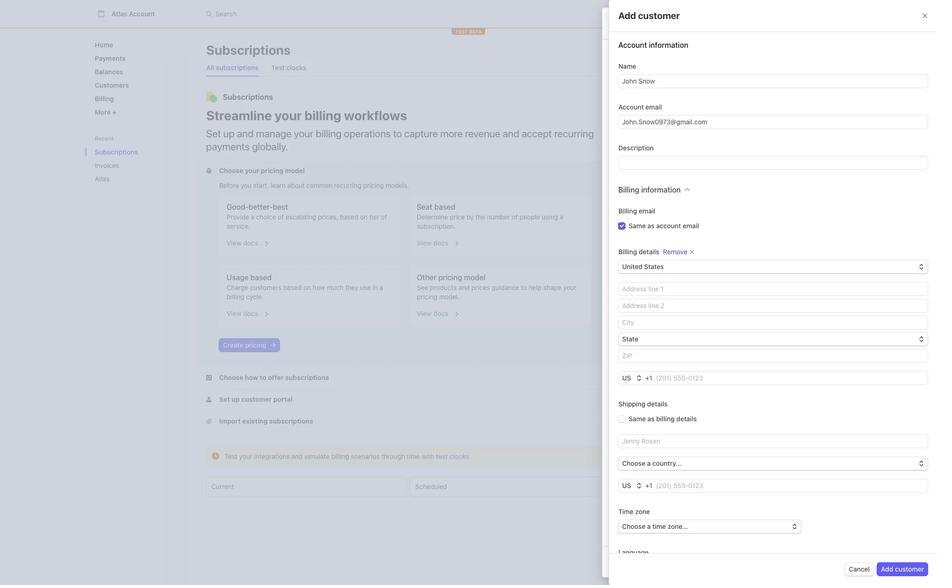 Task type: locate. For each thing, give the bounding box(es) containing it.
+
[[645, 374, 649, 382], [645, 482, 649, 490]]

payments up automate
[[641, 183, 671, 190]]

billing for billing information
[[618, 186, 639, 194]]

0 vertical spatial as
[[648, 222, 655, 230]]

atlas inside atlas account button
[[111, 10, 127, 18]]

balances link
[[91, 64, 180, 79]]

days inside button
[[660, 353, 674, 360]]

1 horizontal spatial model
[[464, 274, 485, 282]]

0 vertical spatial account
[[129, 10, 155, 18]]

filter
[[649, 46, 665, 54]]

Jenny Rosen text field
[[618, 435, 928, 448]]

svg image right the create pricing
[[270, 343, 276, 348]]

payments link
[[91, 51, 180, 66]]

based inside 'seat based determine price by the number of people using a subscription.'
[[434, 203, 455, 211]]

view docs down service.
[[227, 239, 258, 247]]

0 horizontal spatial test
[[436, 453, 448, 461]]

1 horizontal spatial test
[[271, 64, 285, 72]]

of down the best
[[278, 213, 284, 221]]

1 vertical spatial settings
[[631, 483, 654, 491]]

1 horizontal spatial customer
[[895, 566, 924, 574]]

on left how
[[303, 284, 311, 292]]

information down 0.8%
[[641, 186, 681, 194]]

email for account email
[[646, 103, 662, 111]]

1 horizontal spatial add customer
[[881, 566, 924, 574]]

create pricing
[[223, 341, 266, 349]]

revenue up the upgrade to scale
[[684, 202, 708, 210]]

0 vertical spatial subscription
[[611, 107, 666, 118]]

Name text field
[[618, 75, 928, 88]]

0 horizontal spatial revenue
[[465, 128, 500, 140]]

to right upgrade
[[674, 220, 680, 228]]

email down automate
[[639, 207, 655, 215]]

1 vertical spatial customer
[[895, 566, 924, 574]]

export button
[[672, 44, 708, 57]]

2 as from the top
[[648, 415, 655, 423]]

payments inside streamline your billing workflows set up and manage your billing operations to capture more revenue and accept recurring payments globally.
[[206, 141, 250, 153]]

search
[[215, 10, 237, 18]]

docs for model
[[433, 310, 448, 318]]

atlas down invoices
[[95, 175, 110, 183]]

.
[[469, 453, 471, 461]]

manage
[[256, 128, 292, 140], [677, 144, 701, 152]]

0 horizontal spatial the
[[476, 213, 485, 221]]

recurring right "accept"
[[554, 128, 594, 140]]

1 + from the top
[[645, 374, 649, 382]]

subscriptions
[[216, 64, 258, 72]]

a inside dropdown button
[[647, 460, 651, 468]]

1 horizontal spatial invoice
[[770, 175, 791, 183]]

1 vertical spatial subscription.
[[842, 442, 875, 449]]

test data
[[455, 29, 482, 34]]

billing up 'more'
[[95, 95, 114, 103]]

view down the see
[[417, 310, 432, 318]]

on inside "dialog"
[[743, 527, 751, 534]]

operations
[[344, 128, 391, 140]]

2 horizontal spatial of
[[512, 213, 518, 221]]

trial down the free trial days
[[647, 353, 658, 360]]

revenue right invoicing,
[[789, 194, 813, 202]]

svg image for create pricing
[[270, 343, 276, 348]]

and inside '0.5% on recurring payments create subscriptions, offer trials or discounts, and effortlessly manage recurring billing.'
[[780, 137, 791, 144]]

choose up canceled
[[622, 460, 645, 468]]

billing up 0.5%
[[651, 112, 669, 120]]

view docs for good-
[[227, 239, 258, 247]]

when
[[654, 317, 670, 324]]

manage up globally.
[[256, 128, 292, 140]]

0 vertical spatial trial
[[638, 335, 651, 344]]

cancel
[[849, 566, 870, 574]]

view docs down determine at the left of the page
[[417, 239, 448, 247]]

choose up the before
[[219, 167, 243, 175]]

scale right 'account'
[[682, 220, 699, 228]]

billing inside billing scale 0.8% on recurring payments and one-time invoice payments automate quoting, subscription billing, invoicing, revenue recovery, and revenue recognition.
[[641, 162, 660, 170]]

1 horizontal spatial the
[[672, 317, 681, 324]]

choose inside "dropdown button"
[[219, 167, 243, 175]]

2 1 from the top
[[649, 482, 652, 490]]

1 vertical spatial same
[[629, 415, 646, 423]]

billing details
[[618, 248, 659, 256]]

1 vertical spatial clocks
[[449, 453, 469, 461]]

view down service.
[[227, 239, 242, 247]]

as down "shipping details"
[[648, 415, 655, 423]]

customer inside add customer button
[[895, 566, 924, 574]]

+ for (201) 555-0123 phone field
[[645, 374, 649, 382]]

developers link
[[639, 7, 681, 21]]

0 vertical spatial settings
[[668, 471, 702, 481]]

to left the capture
[[393, 128, 402, 140]]

trial
[[638, 335, 651, 344], [647, 353, 658, 360]]

customers
[[250, 284, 282, 292]]

based up price
[[434, 203, 455, 211]]

days
[[653, 335, 670, 344], [660, 353, 674, 360]]

1 subscription from the top
[[611, 107, 666, 118]]

of left the people
[[512, 213, 518, 221]]

your inside "dropdown button"
[[245, 167, 259, 175]]

same down billing email
[[629, 222, 646, 230]]

1 + 1 from the top
[[645, 374, 652, 382]]

atlas for atlas account
[[111, 10, 127, 18]]

svg image
[[640, 47, 645, 53], [206, 168, 212, 174], [624, 302, 629, 307], [270, 343, 276, 348]]

time inside popup button
[[652, 523, 666, 531]]

as
[[648, 222, 655, 230], [648, 415, 655, 423]]

dialog
[[590, 7, 937, 586]]

balances
[[95, 68, 123, 76]]

to inside other pricing model see products and prices guidance to help shape your pricing model.
[[521, 284, 527, 292]]

time inside billing scale 0.8% on recurring payments and one-time invoice payments automate quoting, subscription billing, invoicing, revenue recovery, and revenue recognition.
[[755, 175, 768, 183]]

view docs for seat
[[417, 239, 448, 247]]

subscription.
[[417, 222, 456, 230], [842, 442, 875, 449]]

days up add trial days
[[653, 335, 670, 344]]

dialog containing create a test subscription
[[590, 7, 937, 586]]

email up billing starter
[[646, 103, 662, 111]]

apply
[[656, 483, 672, 491]]

add up united
[[620, 250, 632, 257]]

svg image inside oct 18, 2023 button
[[624, 302, 629, 307]]

test right with
[[436, 453, 448, 461]]

up
[[223, 128, 235, 140]]

3 of from the left
[[512, 213, 518, 221]]

2 vertical spatial subscriptions
[[95, 148, 138, 156]]

1 vertical spatial time
[[407, 453, 420, 461]]

0 vertical spatial test
[[649, 18, 666, 28]]

billing for billing email
[[618, 207, 637, 215]]

as left 'account'
[[648, 222, 655, 230]]

on left file
[[743, 527, 751, 534]]

2 vertical spatial the
[[681, 483, 691, 491]]

and up the upgrade to scale
[[671, 202, 682, 210]]

across
[[777, 483, 796, 491]]

atlas inside atlas link
[[95, 175, 110, 183]]

(201) 555-0123 telephone field
[[652, 480, 928, 493]]

2 vertical spatial account
[[618, 103, 644, 111]]

pricing inside "dropdown button"
[[261, 167, 283, 175]]

2 of from the left
[[381, 213, 387, 221]]

2 horizontal spatial the
[[681, 483, 691, 491]]

view down charge
[[227, 310, 242, 318]]

1 horizontal spatial time
[[652, 523, 666, 531]]

country…
[[652, 460, 681, 468]]

manage left offer
[[677, 144, 701, 152]]

the left entire on the bottom of page
[[681, 483, 691, 491]]

recent
[[95, 135, 114, 142]]

the inside subscription settings these settings apply to the entire subscription and span across all phases.
[[681, 483, 691, 491]]

Description text field
[[618, 156, 928, 169]]

view for good-better-best
[[227, 239, 242, 247]]

1 vertical spatial atlas
[[95, 175, 110, 183]]

0 vertical spatial information
[[649, 41, 688, 49]]

oct 18, 2023
[[633, 300, 672, 308]]

scale inside billing scale 0.8% on recurring payments and one-time invoice payments automate quoting, subscription billing, invoicing, revenue recovery, and revenue recognition.
[[662, 162, 679, 170]]

subscriptions,
[[663, 137, 705, 144]]

on inside good-better-best provide a choice of escalating prices, based on tier of service.
[[360, 213, 368, 221]]

2023
[[656, 300, 672, 308]]

1 horizontal spatial create
[[611, 18, 640, 28]]

provide
[[227, 213, 249, 221]]

scale down effortlessly
[[662, 162, 679, 170]]

subscription
[[611, 107, 666, 118], [611, 471, 666, 481]]

1 same from the top
[[629, 222, 646, 230]]

2 horizontal spatial create
[[641, 137, 661, 144]]

trial inside button
[[647, 353, 658, 360]]

account up 0.5%
[[618, 103, 644, 111]]

a down zone
[[647, 523, 651, 531]]

0 vertical spatial +
[[645, 374, 649, 382]]

add right cancel
[[881, 566, 893, 574]]

1 horizontal spatial test
[[649, 18, 666, 28]]

+ 1 for (201) 555-0123 telephone field
[[645, 482, 652, 490]]

usage
[[227, 274, 249, 282]]

+ for (201) 555-0123 telephone field
[[645, 482, 649, 490]]

0 horizontal spatial invoice
[[697, 317, 718, 324]]

+ 1
[[645, 374, 652, 382], [645, 482, 652, 490]]

1 vertical spatial manage
[[677, 144, 701, 152]]

united states button
[[618, 261, 928, 274]]

svg image down set
[[206, 168, 212, 174]]

choose your pricing model button
[[206, 166, 307, 176]]

invoicing,
[[759, 194, 787, 202]]

the left next
[[672, 317, 681, 324]]

the right by
[[476, 213, 485, 221]]

0 horizontal spatial atlas
[[95, 175, 110, 183]]

0 horizontal spatial model
[[285, 167, 305, 175]]

1 vertical spatial days
[[660, 353, 674, 360]]

0 vertical spatial manage
[[256, 128, 292, 140]]

0 horizontal spatial create
[[223, 341, 243, 349]]

billing inside core navigation links element
[[95, 95, 114, 103]]

more button
[[91, 104, 180, 120]]

recurring inside billing scale 0.8% on recurring payments and one-time invoice payments automate quoting, subscription billing, invoicing, revenue recovery, and revenue recognition.
[[668, 175, 695, 183]]

subscription. down determine at the left of the page
[[417, 222, 456, 230]]

test
[[649, 18, 666, 28], [436, 453, 448, 461]]

0 horizontal spatial manage
[[256, 128, 292, 140]]

recovery,
[[641, 202, 669, 210]]

Address line 2 text field
[[618, 300, 928, 313]]

svg image inside filter popup button
[[640, 47, 645, 53]]

subscription inside subscription settings these settings apply to the entire subscription and span across all phases.
[[611, 471, 666, 481]]

in
[[373, 284, 378, 292]]

time
[[755, 175, 768, 183], [407, 453, 420, 461], [652, 523, 666, 531]]

1 vertical spatial account
[[618, 41, 647, 49]]

1 horizontal spatial manage
[[677, 144, 701, 152]]

payments down up
[[206, 141, 250, 153]]

1 horizontal spatial of
[[381, 213, 387, 221]]

1 horizontal spatial atlas
[[111, 10, 127, 18]]

time for through
[[407, 453, 420, 461]]

1 vertical spatial +
[[645, 482, 649, 490]]

subscription left billing,
[[699, 194, 736, 202]]

2 horizontal spatial time
[[755, 175, 768, 183]]

billing for billing details
[[618, 248, 637, 256]]

your for billing
[[275, 108, 302, 123]]

test
[[455, 29, 468, 34]]

billing scale 0.8% on recurring payments and one-time invoice payments automate quoting, subscription billing, invoicing, revenue recovery, and revenue recognition.
[[641, 162, 813, 210]]

seat based determine price by the number of people using a subscription.
[[417, 203, 563, 230]]

on left tier
[[360, 213, 368, 221]]

0 horizontal spatial settings
[[631, 483, 654, 491]]

scenarios
[[351, 453, 380, 461]]

model up prices
[[464, 274, 485, 282]]

and left prices
[[459, 284, 470, 292]]

view docs down 'model.'
[[417, 310, 448, 318]]

account information
[[618, 41, 688, 49]]

and left simulate on the bottom left of the page
[[292, 453, 303, 461]]

0 vertical spatial time
[[755, 175, 768, 183]]

0 horizontal spatial of
[[278, 213, 284, 221]]

view down determine at the left of the page
[[417, 239, 432, 247]]

view docs button down service.
[[221, 233, 270, 250]]

a right the charge at the right of page
[[686, 527, 690, 534]]

+ left apply
[[645, 482, 649, 490]]

payments up recognition.
[[697, 175, 726, 183]]

details inside "dialog"
[[668, 107, 696, 118]]

choose inside popup button
[[622, 523, 645, 531]]

0 vertical spatial model
[[285, 167, 305, 175]]

a right in at left top
[[380, 284, 383, 292]]

time left zone…
[[652, 523, 666, 531]]

based up customers
[[250, 274, 272, 282]]

invoice
[[770, 175, 791, 183], [697, 317, 718, 324]]

revenue
[[465, 128, 500, 140], [789, 194, 813, 202], [684, 202, 708, 210]]

time down description text field at right top
[[755, 175, 768, 183]]

1 vertical spatial as
[[648, 415, 655, 423]]

svg image inside choose your pricing model "dropdown button"
[[206, 168, 212, 174]]

add right svg icon
[[633, 353, 645, 360]]

on inside billing scale 0.8% on recurring payments and one-time invoice payments automate quoting, subscription billing, invoicing, revenue recovery, and revenue recognition.
[[659, 175, 666, 183]]

0 vertical spatial the
[[476, 213, 485, 221]]

days up new at the right bottom
[[660, 353, 674, 360]]

add inside button
[[620, 250, 632, 257]]

schedule
[[717, 442, 741, 449]]

subscription inside billing scale 0.8% on recurring payments and one-time invoice payments automate quoting, subscription billing, invoicing, revenue recovery, and revenue recognition.
[[699, 194, 736, 202]]

view docs button down determine at the left of the page
[[411, 233, 460, 250]]

the
[[476, 213, 485, 221], [672, 317, 681, 324], [681, 483, 691, 491]]

0 vertical spatial email
[[646, 103, 662, 111]]

choose for choose your pricing model
[[219, 167, 243, 175]]

0 horizontal spatial test
[[225, 453, 237, 461]]

add customer inside button
[[881, 566, 924, 574]]

subscriptions inside 'recent' element
[[95, 148, 138, 156]]

model inside other pricing model see products and prices guidance to help shape your pricing model.
[[464, 274, 485, 282]]

days for free trial days
[[653, 335, 670, 344]]

all subscriptions
[[206, 64, 258, 72]]

billing
[[304, 108, 341, 123], [316, 128, 342, 140], [227, 293, 244, 301], [656, 415, 675, 423], [331, 453, 349, 461]]

2 + 1 from the top
[[645, 482, 652, 490]]

svg image inside create pricing link
[[270, 343, 276, 348]]

1 vertical spatial subscription
[[611, 471, 666, 481]]

0 vertical spatial test
[[271, 64, 285, 72]]

tab list
[[202, 59, 815, 77], [206, 477, 815, 497]]

1 horizontal spatial revenue
[[684, 202, 708, 210]]

time zone
[[618, 508, 650, 516]]

common
[[306, 182, 332, 189]]

1 horizontal spatial settings
[[668, 471, 702, 481]]

0 vertical spatial atlas
[[111, 10, 127, 18]]

subscription
[[668, 18, 721, 28], [699, 194, 736, 202], [769, 442, 801, 449], [711, 483, 747, 491]]

bill  starting
[[620, 283, 661, 291]]

0 vertical spatial subscription.
[[417, 222, 456, 230]]

starter
[[671, 112, 693, 120]]

recent navigation links element
[[85, 135, 188, 187]]

City text field
[[618, 316, 928, 329]]

view docs button for seat
[[411, 233, 460, 250]]

information for billing information
[[641, 186, 681, 194]]

your for pricing
[[245, 167, 259, 175]]

svg image for oct 18, 2023
[[624, 302, 629, 307]]

create
[[611, 18, 640, 28], [641, 137, 661, 144], [223, 341, 243, 349]]

details for subscription details
[[668, 107, 696, 118]]

+ 1 left apply
[[645, 482, 652, 490]]

subscription right entire on the bottom of page
[[711, 483, 747, 491]]

0 vertical spatial clocks
[[286, 64, 306, 72]]

2 subscription from the top
[[611, 471, 666, 481]]

recurring up quoting,
[[668, 175, 695, 183]]

0 horizontal spatial clocks
[[286, 64, 306, 72]]

1 vertical spatial email
[[639, 207, 655, 215]]

2 + from the top
[[645, 482, 649, 490]]

1 vertical spatial + 1
[[645, 482, 652, 490]]

1 vertical spatial add customer
[[881, 566, 924, 574]]

and left span
[[749, 483, 759, 491]]

test inside tab list
[[271, 64, 285, 72]]

view docs button for usage
[[221, 304, 270, 320]]

2 same from the top
[[629, 415, 646, 423]]

test right subscriptions
[[271, 64, 285, 72]]

a right using
[[560, 213, 563, 221]]

shipping
[[618, 400, 645, 408]]

1 vertical spatial subscriptions
[[223, 93, 273, 101]]

view docs button for other
[[411, 304, 460, 320]]

scheduled button
[[410, 477, 610, 497]]

payments up offer
[[697, 125, 726, 133]]

1 vertical spatial the
[[672, 317, 681, 324]]

phases.
[[806, 483, 829, 491]]

choose your pricing model
[[219, 167, 305, 175]]

is
[[634, 317, 639, 324]]

invoice left will
[[697, 317, 718, 324]]

invoice down description text field at right top
[[770, 175, 791, 183]]

docs down service.
[[243, 239, 258, 247]]

atlas up home
[[111, 10, 127, 18]]

0 horizontal spatial subscription.
[[417, 222, 456, 230]]

invoice inside "dialog"
[[697, 317, 718, 324]]

+ 1 left new at the right bottom
[[645, 374, 652, 382]]

(201) 555-0123 telephone field
[[652, 372, 928, 385]]

0 vertical spatial + 1
[[645, 374, 652, 382]]

0 vertical spatial choose
[[219, 167, 243, 175]]

span
[[761, 483, 775, 491]]

1 vertical spatial test
[[225, 453, 237, 461]]

these
[[611, 483, 629, 491]]

0 vertical spatial tab list
[[202, 59, 815, 77]]

account for account information
[[618, 41, 647, 49]]

docs down 'model.'
[[433, 310, 448, 318]]

of right tier
[[381, 213, 387, 221]]

billing up billing email
[[618, 186, 639, 194]]

1 vertical spatial model
[[464, 274, 485, 282]]

home link
[[91, 37, 180, 52]]

1 horizontal spatial subscription.
[[842, 442, 875, 449]]

atlas account button
[[95, 7, 164, 20]]

free trial days
[[620, 335, 670, 344]]

time for one-
[[755, 175, 768, 183]]

1 for (201) 555-0123 phone field
[[649, 374, 652, 382]]

subscription up canceled
[[611, 471, 666, 481]]

1 vertical spatial 1
[[649, 482, 652, 490]]

0 horizontal spatial customer
[[638, 10, 680, 21]]

settings up entire on the bottom of page
[[668, 471, 702, 481]]

1 vertical spatial invoice
[[697, 317, 718, 324]]

1 vertical spatial trial
[[647, 353, 658, 360]]

to inside subscription settings these settings apply to the entire subscription and span across all phases.
[[674, 483, 680, 491]]

billing left only.
[[876, 442, 892, 449]]

on right 0.5%
[[659, 125, 666, 133]]

add inside button
[[633, 353, 645, 360]]

current
[[211, 483, 234, 491]]

recent element
[[85, 144, 188, 187]]

1 left apply
[[649, 482, 652, 490]]

1 as from the top
[[648, 222, 655, 230]]

0 vertical spatial same
[[629, 222, 646, 230]]

1 vertical spatial create
[[641, 137, 661, 144]]

prices,
[[318, 213, 338, 221]]

billing up 0.8%
[[641, 162, 660, 170]]

0 vertical spatial customer
[[638, 10, 680, 21]]

1 1 from the top
[[649, 374, 652, 382]]

view docs button down 'model.'
[[411, 304, 460, 320]]

the inside 'seat based determine price by the number of people using a subscription.'
[[476, 213, 485, 221]]

subscription settings these settings apply to the entire subscription and span across all phases.
[[611, 471, 829, 491]]

a inside 'seat based determine price by the number of people using a subscription.'
[[560, 213, 563, 221]]

information for account information
[[649, 41, 688, 49]]

0 vertical spatial invoice
[[770, 175, 791, 183]]

0 vertical spatial 1
[[649, 374, 652, 382]]

0 vertical spatial create
[[611, 18, 640, 28]]

email
[[646, 103, 662, 111], [639, 207, 655, 215], [683, 222, 699, 230]]

product
[[634, 250, 658, 257]]

one-
[[741, 175, 755, 183]]

0 horizontal spatial add customer
[[618, 10, 680, 21]]

2 vertical spatial time
[[652, 523, 666, 531]]

start,
[[253, 182, 269, 189]]

2 vertical spatial create
[[223, 341, 243, 349]]

1 vertical spatial information
[[641, 186, 681, 194]]

0 vertical spatial days
[[653, 335, 670, 344]]

choose
[[219, 167, 243, 175], [622, 460, 645, 468], [622, 523, 645, 531]]

revenue right more
[[465, 128, 500, 140]]

manage inside streamline your billing workflows set up and manage your billing operations to capture more revenue and accept recurring payments globally.
[[256, 128, 292, 140]]

2 vertical spatial choose
[[622, 523, 645, 531]]

choose inside dropdown button
[[622, 460, 645, 468]]

billing up united
[[618, 248, 637, 256]]

0 horizontal spatial time
[[407, 453, 420, 461]]

1 vertical spatial tab list
[[206, 477, 815, 497]]

to inside button
[[674, 220, 680, 228]]

add customer button
[[877, 563, 928, 576]]

same down shipping
[[629, 415, 646, 423]]

view docs button down cycle.
[[221, 304, 270, 320]]

1 vertical spatial choose
[[622, 460, 645, 468]]

add customer right cancel
[[881, 566, 924, 574]]

email right 'account'
[[683, 222, 699, 230]]



Task type: vqa. For each thing, say whether or not it's contained in the screenshot.


Task type: describe. For each thing, give the bounding box(es) containing it.
payment
[[691, 527, 717, 534]]

billing for billing scale 0.8% on recurring payments and one-time invoice payments automate quoting, subscription billing, invoicing, revenue recovery, and revenue recognition.
[[641, 162, 660, 170]]

choose for choose a country…
[[622, 460, 645, 468]]

svg image for filter
[[640, 47, 645, 53]]

customer
[[611, 49, 653, 60]]

create inside '0.5% on recurring payments create subscriptions, offer trials or discounts, and effortlessly manage recurring billing.'
[[641, 137, 661, 144]]

billing inside usage based charge customers based on how much they use in a billing cycle.
[[227, 293, 244, 301]]

trial for add
[[647, 353, 658, 360]]

email for billing email
[[639, 207, 655, 215]]

streamline
[[206, 108, 272, 123]]

phases
[[802, 442, 820, 449]]

your for integrations
[[239, 453, 252, 461]]

oct
[[633, 300, 644, 308]]

and inside subscription settings these settings apply to the entire subscription and span across all phases.
[[749, 483, 759, 491]]

good-
[[227, 203, 249, 211]]

time
[[618, 508, 634, 516]]

bill
[[620, 283, 631, 291]]

test for test your integrations and simulate billing scenarios through time with test clocks .
[[225, 453, 237, 461]]

docs for determine
[[433, 239, 448, 247]]

scale left only.
[[893, 442, 907, 449]]

2 horizontal spatial revenue
[[789, 194, 813, 202]]

test inside "dialog"
[[649, 18, 666, 28]]

account email
[[618, 103, 662, 111]]

and left the one-
[[728, 175, 739, 183]]

models.
[[386, 182, 409, 189]]

and left "accept"
[[503, 128, 519, 140]]

capture
[[404, 128, 438, 140]]

oct 18, 2023 button
[[620, 298, 675, 311]]

to inside streamline your billing workflows set up and manage your billing operations to capture more revenue and accept recurring payments globally.
[[393, 128, 402, 140]]

billing for billing starter
[[651, 112, 669, 120]]

core navigation links element
[[91, 37, 180, 120]]

1 horizontal spatial clocks
[[449, 453, 469, 461]]

a down developers
[[642, 18, 647, 28]]

current button
[[206, 477, 406, 497]]

1 for (201) 555-0123 telephone field
[[649, 482, 652, 490]]

same for same as billing details
[[629, 415, 646, 423]]

this is also when the next invoice will be generated.
[[620, 317, 771, 324]]

on inside '0.5% on recurring payments create subscriptions, offer trials or discounts, and effortlessly manage recurring billing.'
[[659, 125, 666, 133]]

tab list containing current
[[206, 477, 815, 497]]

charge
[[227, 284, 248, 292]]

upgrade to scale
[[645, 220, 699, 228]]

account for account email
[[618, 103, 644, 111]]

description
[[618, 144, 654, 152]]

based left how
[[283, 284, 302, 292]]

add inside button
[[881, 566, 893, 574]]

through
[[381, 453, 405, 461]]

upgrade
[[645, 220, 672, 228]]

view docs for other
[[417, 310, 448, 318]]

atlas link
[[91, 171, 167, 187]]

automatic
[[742, 442, 768, 449]]

metadata
[[620, 373, 654, 382]]

cycle.
[[246, 293, 264, 301]]

atlas for atlas
[[95, 175, 110, 183]]

view docs button for good-
[[221, 233, 270, 250]]

canceled button
[[614, 477, 815, 497]]

as for billing
[[648, 415, 655, 423]]

starting
[[633, 283, 661, 291]]

subscription up choose a country… dropdown button
[[769, 442, 801, 449]]

based inside good-better-best provide a choice of escalating prices, based on tier of service.
[[340, 213, 358, 221]]

test for test clocks
[[271, 64, 285, 72]]

recurring inside streamline your billing workflows set up and manage your billing operations to capture more revenue and accept recurring payments globally.
[[554, 128, 594, 140]]

docs for charge
[[243, 310, 258, 318]]

payment
[[611, 504, 642, 512]]

automatically
[[621, 527, 662, 534]]

billing,
[[737, 194, 757, 202]]

how
[[313, 284, 325, 292]]

be
[[730, 317, 738, 324]]

add left developers link
[[618, 10, 636, 21]]

this
[[620, 317, 633, 324]]

best
[[273, 203, 288, 211]]

choose a time zone… button
[[618, 521, 801, 534]]

details for shipping details
[[647, 400, 668, 408]]

much
[[327, 284, 343, 292]]

1 vertical spatial test
[[436, 453, 448, 461]]

scale inside button
[[682, 220, 699, 228]]

invoice inside billing scale 0.8% on recurring payments and one-time invoice payments automate quoting, subscription billing, invoicing, revenue recovery, and revenue recognition.
[[770, 175, 791, 183]]

all
[[798, 483, 804, 491]]

prices
[[471, 284, 490, 292]]

language
[[618, 549, 649, 557]]

tab list containing all subscriptions
[[202, 59, 815, 77]]

streamline your billing workflows set up and manage your billing operations to capture more revenue and accept recurring payments globally.
[[206, 108, 594, 153]]

trial for free
[[638, 335, 651, 344]]

escalating
[[286, 213, 316, 221]]

view for usage based
[[227, 310, 242, 318]]

1 of from the left
[[278, 213, 284, 221]]

united
[[622, 263, 642, 271]]

0.5% on recurring payments create subscriptions, offer trials or discounts, and effortlessly manage recurring billing.
[[641, 125, 791, 152]]

create for create pricing
[[223, 341, 243, 349]]

united states
[[622, 263, 664, 271]]

or
[[740, 137, 746, 144]]

globally.
[[252, 141, 288, 153]]

on inside usage based charge customers based on how much they use in a billing cycle.
[[303, 284, 311, 292]]

subscription for subscription settings these settings apply to the entire subscription and span across all phases.
[[611, 471, 666, 481]]

create a test subscription
[[611, 18, 721, 28]]

docs for best
[[243, 239, 258, 247]]

simulate
[[304, 453, 330, 461]]

canceled
[[619, 483, 648, 491]]

18,
[[645, 300, 654, 308]]

billing starter
[[651, 112, 693, 120]]

effortlessly
[[641, 144, 675, 152]]

account inside button
[[129, 10, 155, 18]]

same as billing details
[[629, 415, 697, 423]]

of inside 'seat based determine price by the number of people using a subscription.'
[[512, 213, 518, 221]]

remove button
[[663, 248, 695, 257]]

scheduled
[[415, 483, 447, 491]]

a inside good-better-best provide a choice of escalating prices, based on tier of service.
[[251, 213, 254, 221]]

choose for choose a time zone…
[[622, 523, 645, 531]]

view for seat based
[[417, 239, 432, 247]]

about
[[287, 182, 305, 189]]

next
[[683, 317, 695, 324]]

billing for billing
[[95, 95, 114, 103]]

recurring up subscriptions,
[[668, 125, 695, 133]]

scale left schedule
[[697, 442, 712, 449]]

free
[[620, 335, 636, 344]]

subscription inside subscription settings these settings apply to the entire subscription and span across all phases.
[[711, 483, 747, 491]]

and inside other pricing model see products and prices guidance to help shape your pricing model.
[[459, 284, 470, 292]]

recurring left billing.
[[702, 144, 730, 152]]

duration
[[620, 140, 651, 148]]

guidance
[[492, 284, 519, 292]]

subscription up export
[[668, 18, 721, 28]]

your inside other pricing model see products and prices guidance to help shape your pricing model.
[[563, 284, 576, 292]]

svg image for choose your pricing model
[[206, 168, 212, 174]]

method
[[719, 527, 742, 534]]

billing link
[[91, 91, 180, 106]]

a inside usage based charge customers based on how much they use in a billing cycle.
[[380, 284, 383, 292]]

only.
[[909, 442, 921, 449]]

2 vertical spatial email
[[683, 222, 699, 230]]

payments inside '0.5% on recurring payments create subscriptions, offer trials or discounts, and effortlessly manage recurring billing.'
[[697, 125, 726, 133]]

create for create a test subscription
[[611, 18, 640, 28]]

test clocks
[[271, 64, 306, 72]]

name
[[618, 62, 636, 70]]

svg image
[[624, 354, 629, 359]]

before you start, learn about common recurring pricing models.
[[219, 182, 409, 189]]

add product button
[[620, 249, 658, 258]]

manage inside '0.5% on recurring payments create subscriptions, offer trials or discounts, and effortlessly manage recurring billing.'
[[677, 144, 701, 152]]

and right up
[[237, 128, 254, 140]]

same for same as account email
[[629, 222, 646, 230]]

Search search field
[[201, 5, 463, 23]]

0 vertical spatial add customer
[[618, 10, 680, 21]]

charge
[[664, 527, 684, 534]]

customers link
[[91, 78, 180, 93]]

create pricing link
[[219, 339, 279, 352]]

more
[[95, 108, 112, 116]]

recurring right common
[[334, 182, 361, 189]]

generated.
[[739, 317, 771, 324]]

a inside popup button
[[647, 523, 651, 531]]

Address line 1 text field
[[618, 283, 928, 296]]

trials
[[723, 137, 738, 144]]

ZIP text field
[[618, 350, 928, 363]]

schedule automatic subscription phases for this subscription. billing scale only.
[[717, 442, 921, 449]]

invoices
[[95, 162, 119, 169]]

revenue inside streamline your billing workflows set up and manage your billing operations to capture more revenue and accept recurring payments globally.
[[465, 128, 500, 140]]

learn
[[271, 182, 286, 189]]

0 vertical spatial subscriptions
[[206, 42, 291, 58]]

days for add trial days
[[660, 353, 674, 360]]

0.5%
[[641, 125, 657, 133]]

all subscriptions link
[[202, 61, 262, 74]]

details for billing details
[[639, 248, 659, 256]]

subscription. inside 'seat based determine price by the number of people using a subscription.'
[[417, 222, 456, 230]]

view for other pricing model
[[417, 310, 432, 318]]

subscription details
[[611, 107, 696, 118]]

Account email email field
[[618, 116, 928, 129]]

products
[[430, 284, 457, 292]]

see
[[417, 284, 428, 292]]

zone
[[635, 508, 650, 516]]

upgrade to scale button
[[641, 217, 703, 230]]

subscription for subscription details
[[611, 107, 666, 118]]

use
[[360, 284, 371, 292]]

set
[[206, 128, 221, 140]]

shipping details
[[618, 400, 668, 408]]

payments
[[95, 54, 126, 62]]

+ 1 for (201) 555-0123 phone field
[[645, 374, 652, 382]]

view docs for usage
[[227, 310, 258, 318]]

developers
[[642, 10, 678, 18]]

model inside "dropdown button"
[[285, 167, 305, 175]]

as for account
[[648, 222, 655, 230]]



